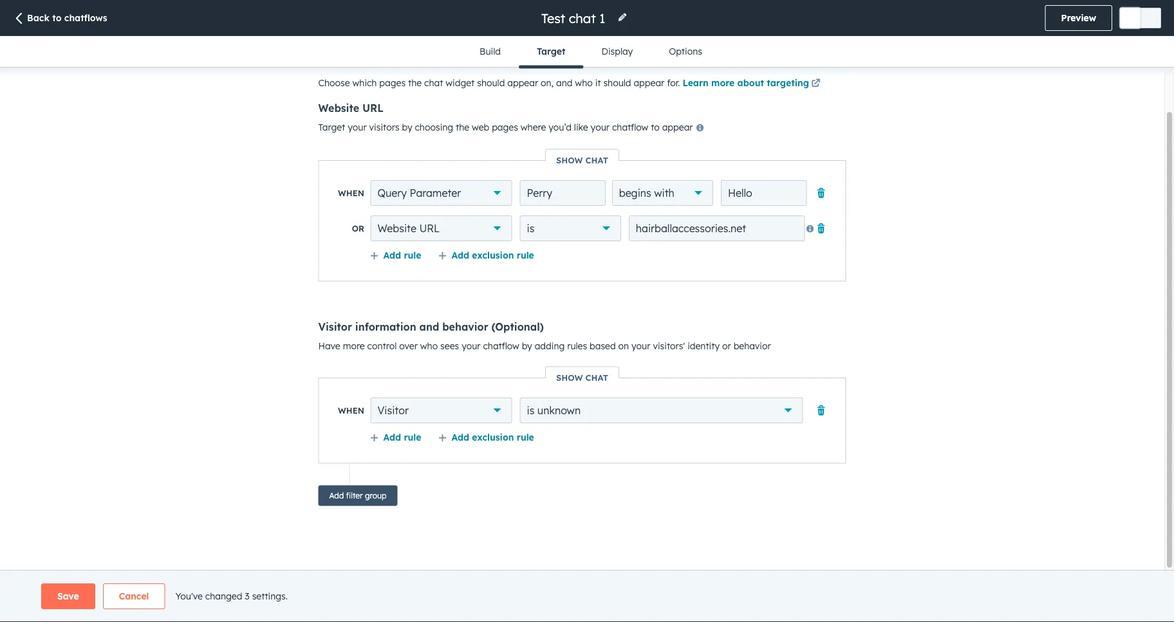 Task type: describe. For each thing, give the bounding box(es) containing it.
you've
[[175, 591, 203, 602]]

exclusion for 1st add exclusion rule button
[[472, 249, 514, 260]]

more for have
[[343, 340, 365, 351]]

0 vertical spatial behavior
[[442, 320, 489, 333]]

2 add exclusion rule button from the top
[[438, 431, 534, 443]]

your right sees
[[462, 340, 481, 351]]

rule down the is unknown
[[517, 431, 534, 443]]

to inside button
[[52, 12, 62, 24]]

information
[[355, 320, 416, 333]]

adding
[[535, 340, 565, 351]]

you'd
[[549, 121, 572, 133]]

have more control over who sees your chatflow by adding rules based on your visitors' identity or behavior
[[318, 340, 771, 351]]

1 vertical spatial to
[[651, 121, 660, 133]]

preview
[[1062, 12, 1097, 24]]

is button
[[520, 215, 621, 241]]

1 horizontal spatial and
[[556, 77, 573, 88]]

widget
[[446, 77, 475, 88]]

parameter
[[410, 186, 461, 199]]

cancel button
[[103, 584, 165, 610]]

0 vertical spatial website url
[[318, 101, 384, 114]]

changed
[[205, 591, 242, 602]]

add filter group
[[329, 491, 387, 501]]

about
[[738, 77, 764, 88]]

Value text field
[[721, 180, 807, 206]]

unknown
[[538, 404, 581, 417]]

0 vertical spatial by
[[402, 121, 412, 133]]

choose which pages the chat widget should appear on, and who it should appear for.
[[318, 77, 683, 88]]

add for 1st add exclusion rule button
[[452, 249, 469, 260]]

add rule for add rule button corresponding to 1st add exclusion rule button
[[383, 249, 421, 260]]

learn more about targeting link
[[683, 76, 823, 91]]

add rule button for 1st add exclusion rule button
[[370, 249, 421, 261]]

add for add rule button corresponding to 1st add exclusion rule button
[[383, 249, 401, 260]]

cancel
[[119, 591, 149, 602]]

query
[[378, 186, 407, 199]]

sees
[[440, 340, 459, 351]]

rule down website url 'popup button' at the left top of page
[[404, 249, 421, 260]]

website inside 'popup button'
[[378, 222, 417, 235]]

add exclusion rule for 1st add exclusion rule button
[[452, 249, 534, 260]]

target for target
[[537, 46, 566, 57]]

(optional)
[[492, 320, 544, 333]]

show chat link for visitor
[[546, 372, 619, 383]]

yoursite.com text field
[[629, 215, 805, 241]]

chat for query parameter
[[586, 155, 609, 165]]

1 horizontal spatial pages
[[492, 121, 518, 133]]

1 horizontal spatial who
[[575, 77, 593, 88]]

0 vertical spatial pages
[[379, 77, 406, 88]]

3
[[245, 591, 250, 602]]

2 should from the left
[[604, 77, 631, 88]]

settings.
[[252, 591, 288, 602]]

1 vertical spatial who
[[420, 340, 438, 351]]

1 vertical spatial by
[[522, 340, 532, 351]]

1 add exclusion rule button from the top
[[438, 249, 534, 261]]

have
[[318, 340, 340, 351]]

preview button
[[1045, 5, 1113, 31]]

is unknown button
[[520, 398, 803, 423]]

your right on
[[632, 340, 651, 351]]

when for visitor
[[338, 405, 364, 416]]

on
[[618, 340, 629, 351]]

target your visitors by choosing the web pages where you'd like your chatflow to appear
[[318, 121, 696, 133]]

website url inside 'popup button'
[[378, 222, 440, 235]]

Name text field
[[520, 180, 606, 206]]

0 vertical spatial the
[[408, 77, 422, 88]]

display
[[602, 46, 633, 57]]

web
[[472, 121, 489, 133]]

over
[[399, 340, 418, 351]]

navigation containing build
[[462, 36, 720, 69]]

build button
[[462, 36, 519, 67]]

more for learn
[[712, 77, 735, 88]]

where
[[521, 121, 546, 133]]

show for query parameter
[[556, 155, 583, 165]]

url inside 'popup button'
[[419, 222, 440, 235]]

control
[[367, 340, 397, 351]]

on,
[[541, 77, 554, 88]]

chatflows
[[64, 12, 107, 24]]

add rule for add rule button for second add exclusion rule button from the top
[[383, 431, 421, 443]]

targeting
[[767, 77, 809, 88]]

build
[[480, 46, 501, 57]]

your left visitors on the left
[[348, 121, 367, 133]]

for.
[[667, 77, 680, 88]]

which
[[353, 77, 377, 88]]

back
[[27, 12, 50, 24]]

rule down "visitor" popup button
[[404, 431, 421, 443]]

show chat for visitor
[[556, 372, 609, 383]]

learn more about targeting
[[683, 77, 809, 88]]



Task type: locate. For each thing, give the bounding box(es) containing it.
0 horizontal spatial visitor
[[318, 320, 352, 333]]

0 horizontal spatial chatflow
[[483, 340, 519, 351]]

1 vertical spatial exclusion
[[472, 431, 514, 443]]

2 when from the top
[[338, 405, 364, 416]]

the
[[408, 77, 422, 88], [456, 121, 469, 133]]

more
[[712, 77, 735, 88], [343, 340, 365, 351]]

visitor for visitor information and  behavior (optional)
[[318, 320, 352, 333]]

visitor
[[318, 320, 352, 333], [378, 404, 409, 417]]

behavior
[[442, 320, 489, 333], [734, 340, 771, 351]]

0 vertical spatial url
[[363, 101, 384, 114]]

0 vertical spatial chat
[[586, 155, 609, 165]]

2 show chat link from the top
[[546, 372, 619, 383]]

1 vertical spatial show chat link
[[546, 372, 619, 383]]

1 horizontal spatial should
[[604, 77, 631, 88]]

0 horizontal spatial pages
[[379, 77, 406, 88]]

target for target your visitors by choosing the web pages where you'd like your chatflow to appear
[[318, 121, 345, 133]]

is for is unknown
[[527, 404, 535, 417]]

query parameter button
[[371, 180, 512, 206]]

1 vertical spatial and
[[420, 320, 439, 333]]

website url down query parameter
[[378, 222, 440, 235]]

0 vertical spatial visitor
[[318, 320, 352, 333]]

more right have
[[343, 340, 365, 351]]

add rule
[[383, 249, 421, 260], [383, 431, 421, 443]]

add exclusion rule for second add exclusion rule button from the top
[[452, 431, 534, 443]]

show
[[556, 155, 583, 165], [556, 372, 583, 383]]

1 is from the top
[[527, 222, 535, 235]]

appear left on,
[[508, 77, 538, 88]]

is left unknown
[[527, 404, 535, 417]]

display button
[[584, 36, 651, 67]]

it
[[595, 77, 601, 88]]

0 horizontal spatial behavior
[[442, 320, 489, 333]]

2 exclusion from the top
[[472, 431, 514, 443]]

1 add exclusion rule from the top
[[452, 249, 534, 260]]

link opens in a new window image
[[812, 79, 821, 88]]

appear left for.
[[634, 77, 665, 88]]

learn
[[683, 77, 709, 88]]

1 horizontal spatial visitor
[[378, 404, 409, 417]]

0 horizontal spatial the
[[408, 77, 422, 88]]

0 horizontal spatial url
[[363, 101, 384, 114]]

2 is from the top
[[527, 404, 535, 417]]

0 horizontal spatial website
[[318, 101, 359, 114]]

1 add rule from the top
[[383, 249, 421, 260]]

show chat
[[556, 155, 609, 165], [556, 372, 609, 383]]

1 horizontal spatial more
[[712, 77, 735, 88]]

more inside "link"
[[712, 77, 735, 88]]

pages right which
[[379, 77, 406, 88]]

chat down like
[[586, 155, 609, 165]]

chatflow right like
[[612, 121, 649, 133]]

0 vertical spatial website
[[318, 101, 359, 114]]

1 vertical spatial chatflow
[[483, 340, 519, 351]]

1 horizontal spatial chatflow
[[612, 121, 649, 133]]

choosing
[[415, 121, 453, 133]]

more right the 'learn'
[[712, 77, 735, 88]]

website
[[318, 101, 359, 114], [378, 222, 417, 235]]

visitors'
[[653, 340, 685, 351]]

exclusion down "visitor" popup button
[[472, 431, 514, 443]]

visitors
[[369, 121, 400, 133]]

1 horizontal spatial the
[[456, 121, 469, 133]]

by down (optional)
[[522, 340, 532, 351]]

chat
[[424, 77, 443, 88]]

0 vertical spatial and
[[556, 77, 573, 88]]

is unknown
[[527, 404, 581, 417]]

1 should from the left
[[477, 77, 505, 88]]

add exclusion rule down website url 'popup button' at the left top of page
[[452, 249, 534, 260]]

pages
[[379, 77, 406, 88], [492, 121, 518, 133]]

1 horizontal spatial behavior
[[734, 340, 771, 351]]

1 vertical spatial website url
[[378, 222, 440, 235]]

query parameter
[[378, 186, 461, 199]]

by right visitors on the left
[[402, 121, 412, 133]]

website url button
[[371, 215, 512, 241]]

begins with button
[[612, 180, 713, 206]]

website url down which
[[318, 101, 384, 114]]

you've changed 3 settings.
[[175, 591, 288, 602]]

add rule button down "visitor" popup button
[[370, 431, 421, 443]]

add exclusion rule button
[[438, 249, 534, 261], [438, 431, 534, 443]]

show chat link
[[546, 155, 619, 165], [546, 372, 619, 383]]

1 vertical spatial show chat
[[556, 372, 609, 383]]

appear down for.
[[662, 121, 693, 133]]

group
[[365, 491, 387, 501]]

navigation
[[462, 36, 720, 69]]

exclusion down website url 'popup button' at the left top of page
[[472, 249, 514, 260]]

when
[[338, 188, 364, 198], [338, 405, 364, 416]]

who
[[575, 77, 593, 88], [420, 340, 438, 351]]

who down the visitor information and  behavior (optional)
[[420, 340, 438, 351]]

1 show from the top
[[556, 155, 583, 165]]

choose
[[318, 77, 350, 88]]

and right information
[[420, 320, 439, 333]]

your
[[348, 121, 367, 133], [591, 121, 610, 133], [462, 340, 481, 351], [632, 340, 651, 351]]

0 horizontal spatial should
[[477, 77, 505, 88]]

show chat down rules
[[556, 372, 609, 383]]

2 add rule button from the top
[[370, 431, 421, 443]]

1 vertical spatial add rule button
[[370, 431, 421, 443]]

add exclusion rule button down "visitor" popup button
[[438, 431, 534, 443]]

appear
[[508, 77, 538, 88], [634, 77, 665, 88], [662, 121, 693, 133]]

target inside button
[[537, 46, 566, 57]]

2 show from the top
[[556, 372, 583, 383]]

chat down based
[[586, 372, 609, 383]]

is for is
[[527, 222, 535, 235]]

save
[[57, 591, 79, 602]]

pages right 'web'
[[492, 121, 518, 133]]

add exclusion rule down "visitor" popup button
[[452, 431, 534, 443]]

1 when from the top
[[338, 188, 364, 198]]

1 vertical spatial url
[[419, 222, 440, 235]]

1 exclusion from the top
[[472, 249, 514, 260]]

1 vertical spatial chat
[[586, 372, 609, 383]]

rules
[[567, 340, 587, 351]]

should down build button
[[477, 77, 505, 88]]

begins with
[[619, 186, 675, 199]]

visitor inside popup button
[[378, 404, 409, 417]]

add rule down website url 'popup button' at the left top of page
[[383, 249, 421, 260]]

add for add rule button for second add exclusion rule button from the top
[[383, 431, 401, 443]]

add
[[383, 249, 401, 260], [452, 249, 469, 260], [383, 431, 401, 443], [452, 431, 469, 443], [329, 491, 344, 501]]

add rule button
[[370, 249, 421, 261], [370, 431, 421, 443]]

show up "name" 'text box' at the top
[[556, 155, 583, 165]]

save button
[[41, 584, 95, 610]]

rule
[[404, 249, 421, 260], [517, 249, 534, 260], [404, 431, 421, 443], [517, 431, 534, 443]]

options button
[[651, 36, 720, 67]]

show chat for query parameter
[[556, 155, 609, 165]]

2 show chat from the top
[[556, 372, 609, 383]]

1 vertical spatial more
[[343, 340, 365, 351]]

1 vertical spatial add exclusion rule
[[452, 431, 534, 443]]

1 vertical spatial when
[[338, 405, 364, 416]]

0 horizontal spatial who
[[420, 340, 438, 351]]

begins
[[619, 186, 651, 199]]

0 vertical spatial more
[[712, 77, 735, 88]]

0 horizontal spatial more
[[343, 340, 365, 351]]

or
[[722, 340, 731, 351]]

options
[[669, 46, 702, 57]]

0 horizontal spatial to
[[52, 12, 62, 24]]

like
[[574, 121, 588, 133]]

based
[[590, 340, 616, 351]]

add exclusion rule button down website url 'popup button' at the left top of page
[[438, 249, 534, 261]]

0 horizontal spatial by
[[402, 121, 412, 133]]

behavior up sees
[[442, 320, 489, 333]]

0 vertical spatial show chat link
[[546, 155, 619, 165]]

0 vertical spatial add exclusion rule button
[[438, 249, 534, 261]]

show for visitor
[[556, 372, 583, 383]]

to
[[52, 12, 62, 24], [651, 121, 660, 133]]

1 chat from the top
[[586, 155, 609, 165]]

who left it
[[575, 77, 593, 88]]

is down "name" 'text box' at the top
[[527, 222, 535, 235]]

target button
[[519, 36, 584, 69]]

filter
[[346, 491, 363, 501]]

show chat link down like
[[546, 155, 619, 165]]

is
[[527, 222, 535, 235], [527, 404, 535, 417]]

website down choose on the top left
[[318, 101, 359, 114]]

2 add rule from the top
[[383, 431, 421, 443]]

add exclusion rule
[[452, 249, 534, 260], [452, 431, 534, 443]]

1 horizontal spatial target
[[537, 46, 566, 57]]

should right it
[[604, 77, 631, 88]]

chat
[[586, 155, 609, 165], [586, 372, 609, 383]]

1 vertical spatial website
[[378, 222, 417, 235]]

1 vertical spatial pages
[[492, 121, 518, 133]]

0 horizontal spatial target
[[318, 121, 345, 133]]

0 vertical spatial add rule button
[[370, 249, 421, 261]]

0 vertical spatial when
[[338, 188, 364, 198]]

2 add exclusion rule from the top
[[452, 431, 534, 443]]

0 vertical spatial target
[[537, 46, 566, 57]]

url down parameter
[[419, 222, 440, 235]]

visitor for visitor
[[378, 404, 409, 417]]

0 vertical spatial show chat
[[556, 155, 609, 165]]

1 vertical spatial add rule
[[383, 431, 421, 443]]

target up on,
[[537, 46, 566, 57]]

show chat down like
[[556, 155, 609, 165]]

1 horizontal spatial website
[[378, 222, 417, 235]]

1 show chat link from the top
[[546, 155, 619, 165]]

add rule down "visitor" popup button
[[383, 431, 421, 443]]

and right on,
[[556, 77, 573, 88]]

rule down is popup button
[[517, 249, 534, 260]]

url
[[363, 101, 384, 114], [419, 222, 440, 235]]

visitor information and  behavior (optional)
[[318, 320, 544, 333]]

0 vertical spatial is
[[527, 222, 535, 235]]

1 vertical spatial add exclusion rule button
[[438, 431, 534, 443]]

exclusion
[[472, 249, 514, 260], [472, 431, 514, 443]]

0 vertical spatial chatflow
[[612, 121, 649, 133]]

should
[[477, 77, 505, 88], [604, 77, 631, 88]]

visitor button
[[371, 398, 512, 423]]

with
[[654, 186, 675, 199]]

1 horizontal spatial to
[[651, 121, 660, 133]]

1 vertical spatial show
[[556, 372, 583, 383]]

1 vertical spatial is
[[527, 404, 535, 417]]

chatflow
[[612, 121, 649, 133], [483, 340, 519, 351]]

1 add rule button from the top
[[370, 249, 421, 261]]

1 vertical spatial visitor
[[378, 404, 409, 417]]

1 vertical spatial target
[[318, 121, 345, 133]]

identity
[[688, 340, 720, 351]]

or
[[352, 223, 364, 233]]

the left 'web'
[[456, 121, 469, 133]]

1 vertical spatial behavior
[[734, 340, 771, 351]]

the left the chat
[[408, 77, 422, 88]]

url up visitors on the left
[[363, 101, 384, 114]]

1 show chat from the top
[[556, 155, 609, 165]]

chat for visitor
[[586, 372, 609, 383]]

0 vertical spatial show
[[556, 155, 583, 165]]

0 vertical spatial add exclusion rule
[[452, 249, 534, 260]]

add rule button for second add exclusion rule button from the top
[[370, 431, 421, 443]]

add for second add exclusion rule button from the top
[[452, 431, 469, 443]]

back to chatflows button
[[13, 12, 107, 26]]

1 vertical spatial the
[[456, 121, 469, 133]]

show down rules
[[556, 372, 583, 383]]

website down query
[[378, 222, 417, 235]]

add rule button down website url 'popup button' at the left top of page
[[370, 249, 421, 261]]

2 chat from the top
[[586, 372, 609, 383]]

by
[[402, 121, 412, 133], [522, 340, 532, 351]]

behavior right or
[[734, 340, 771, 351]]

add filter group button
[[318, 485, 398, 506]]

your right like
[[591, 121, 610, 133]]

1 horizontal spatial url
[[419, 222, 440, 235]]

0 vertical spatial exclusion
[[472, 249, 514, 260]]

back to chatflows
[[27, 12, 107, 24]]

0 vertical spatial to
[[52, 12, 62, 24]]

0 vertical spatial who
[[575, 77, 593, 88]]

exclusion for second add exclusion rule button from the top
[[472, 431, 514, 443]]

link opens in a new window image
[[812, 76, 821, 91]]

target down choose on the top left
[[318, 121, 345, 133]]

None field
[[540, 9, 610, 27]]

when for query parameter
[[338, 188, 364, 198]]

1 horizontal spatial by
[[522, 340, 532, 351]]

show chat link down rules
[[546, 372, 619, 383]]

0 horizontal spatial and
[[420, 320, 439, 333]]

target
[[537, 46, 566, 57], [318, 121, 345, 133]]

chatflow down (optional)
[[483, 340, 519, 351]]

0 vertical spatial add rule
[[383, 249, 421, 260]]

show chat link for query parameter
[[546, 155, 619, 165]]



Task type: vqa. For each thing, say whether or not it's contained in the screenshot.
the topmost is
yes



